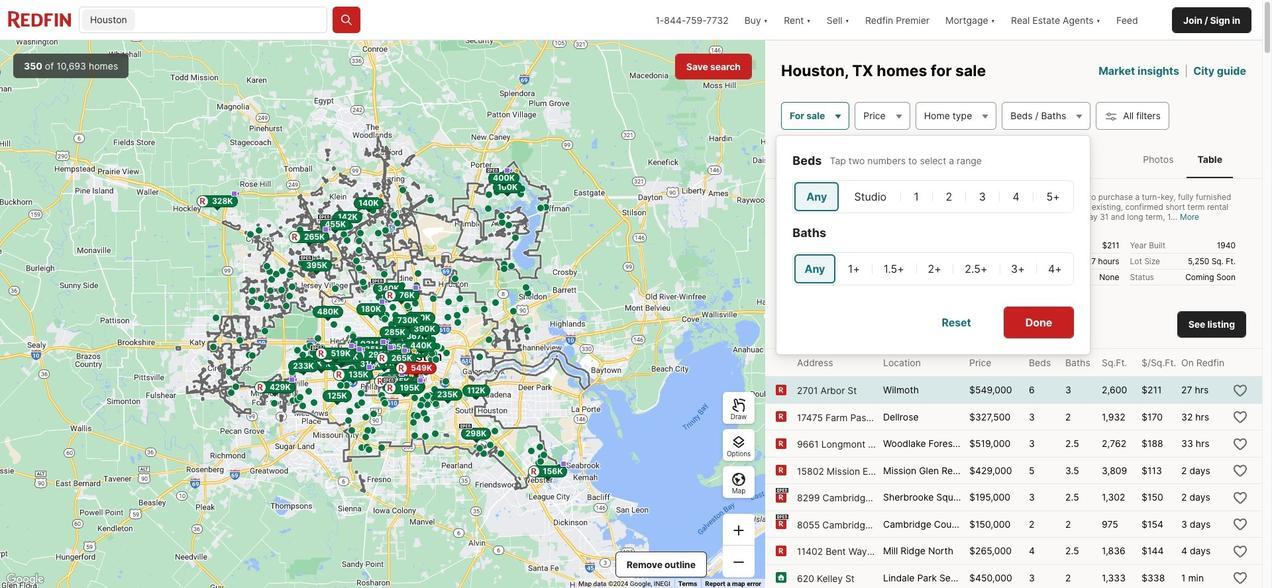 Task type: describe. For each thing, give the bounding box(es) containing it.
toggle search results photos view tab
[[1133, 143, 1185, 176]]

previous image
[[787, 256, 803, 272]]

number of bathrooms row
[[793, 252, 1075, 286]]



Task type: vqa. For each thing, say whether or not it's contained in the screenshot.
previous image
yes



Task type: locate. For each thing, give the bounding box(es) containing it.
None search field
[[138, 7, 327, 34]]

tab list
[[1120, 140, 1247, 178]]

submit search image
[[340, 13, 353, 27]]

next image
[[982, 256, 998, 272]]

cell
[[795, 182, 840, 211], [842, 182, 900, 211], [903, 182, 932, 211], [934, 182, 965, 211], [968, 182, 998, 211], [1001, 182, 1032, 211], [1035, 182, 1073, 211], [795, 254, 836, 284], [838, 254, 871, 284], [874, 254, 916, 284], [918, 254, 952, 284], [955, 254, 999, 284], [1001, 254, 1036, 284], [1038, 254, 1073, 284]]

menu
[[777, 135, 1091, 355]]

number of bedrooms row
[[793, 180, 1075, 213]]

google image
[[3, 571, 47, 589]]

map region
[[0, 40, 766, 589]]

toggle search results table view tab
[[1188, 143, 1234, 176]]



